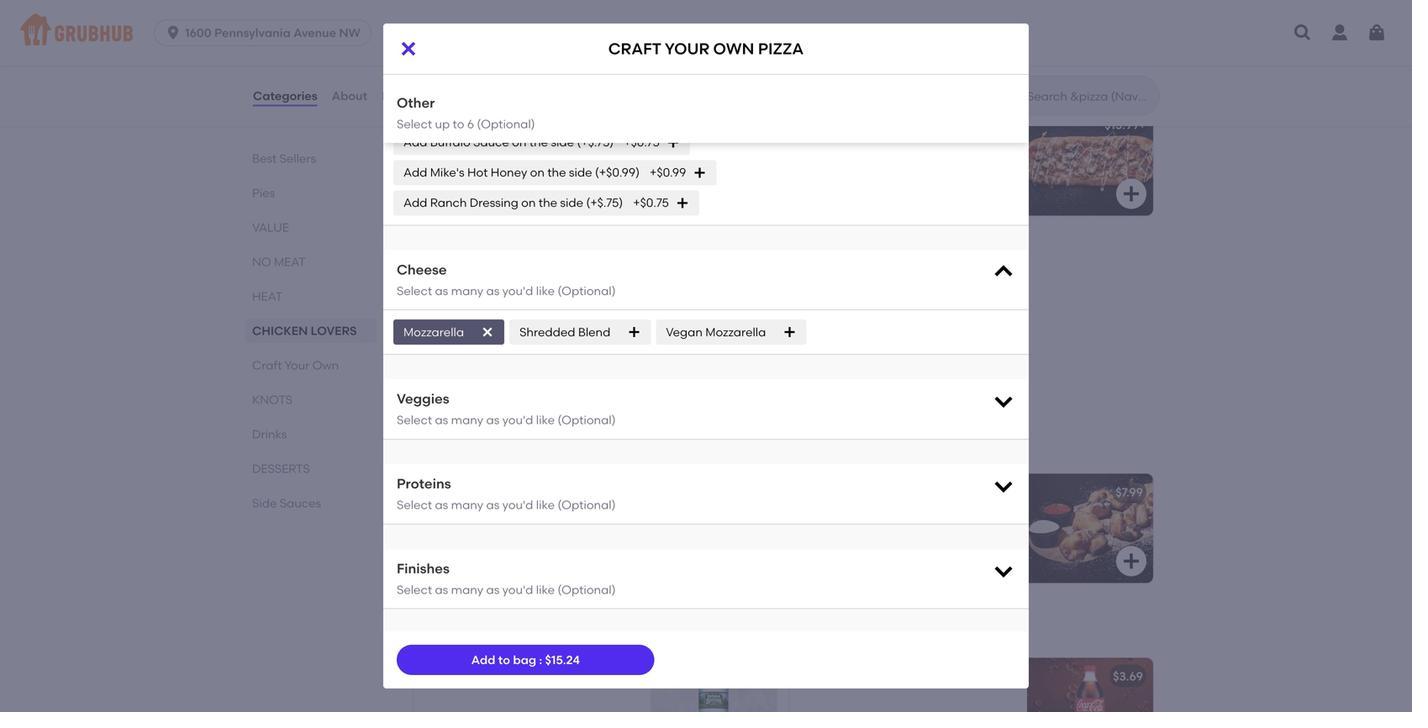 Task type: vqa. For each thing, say whether or not it's contained in the screenshot.
Later
no



Task type: describe. For each thing, give the bounding box(es) containing it.
craft your own by clicking below to add or remove toppings
[[424, 329, 611, 377]]

bird
[[462, 118, 490, 132]]

bag
[[513, 653, 537, 667]]

shredded
[[520, 325, 576, 339]]

as right seller
[[486, 284, 500, 298]]

1 vertical spatial craft your own
[[252, 358, 339, 372]]

(optional) for veggies
[[558, 413, 616, 427]]

ranch
[[430, 196, 467, 210]]

0 vertical spatial knots
[[252, 393, 293, 407]]

1 up from the top
[[435, 64, 450, 78]]

desserts
[[252, 462, 310, 476]]

1 horizontal spatial craft
[[410, 251, 457, 272]]

(optional) for cheese
[[558, 284, 616, 298]]

toppings
[[424, 363, 484, 377]]

many for finishes
[[451, 583, 484, 597]]

$7.99
[[1116, 485, 1144, 499]]

proteins select as many as you'd like (optional)
[[397, 476, 616, 512]]

dirty bird
[[424, 118, 490, 132]]

avenue
[[294, 26, 336, 40]]

bottled spring water button
[[414, 658, 777, 712]]

0 horizontal spatial $13.99 +
[[728, 302, 770, 316]]

2 other from the top
[[397, 95, 435, 111]]

veggies select as many as you'd like (optional)
[[397, 391, 616, 427]]

vegan knots button
[[414, 474, 777, 583]]

cheese select as many as you'd like (optional)
[[397, 261, 616, 298]]

bottled
[[424, 669, 478, 683]]

vegan knots image
[[651, 474, 777, 583]]

1 vertical spatial own
[[503, 305, 534, 319]]

dirty
[[424, 118, 459, 132]]

best for best seller
[[434, 284, 455, 297]]

heat
[[252, 289, 283, 304]]

0 vertical spatial $13.99
[[1105, 118, 1139, 132]]

$7.99 button
[[790, 474, 1154, 583]]

1 mozzarella from the left
[[404, 325, 464, 339]]

(+$.75) for add ranch dressing on the side (+$.75)
[[586, 196, 623, 210]]

by
[[535, 329, 550, 343]]

your inside the craft your own by clicking below to add or remove toppings
[[466, 329, 499, 343]]

mike's
[[430, 165, 465, 180]]

svg image inside 1600 pennsylvania avenue nw button
[[165, 24, 182, 41]]

veggies
[[397, 391, 450, 407]]

to
[[469, 346, 485, 360]]

blk image
[[1028, 0, 1154, 92]]

2 other select up to 6 (optional) from the top
[[397, 95, 535, 131]]

pesto
[[460, 105, 491, 119]]

on for pesto
[[494, 105, 509, 119]]

add for add buffalo sauce on the side (+$.75)
[[404, 135, 427, 149]]

proteins
[[397, 476, 451, 492]]

0 horizontal spatial own
[[312, 358, 339, 372]]

add buffalo sauce on the side (+$.75)
[[404, 135, 614, 149]]

add to bag : $15.24
[[471, 653, 580, 667]]

many for proteins
[[451, 498, 484, 512]]

about button
[[331, 66, 368, 126]]

side sauces
[[252, 496, 321, 510]]

0 vertical spatial own
[[505, 251, 545, 272]]

add mike's hot honey on the side (+$0.99)
[[404, 165, 640, 180]]

spring
[[481, 669, 526, 683]]

select inside finishes select as many as you'd like (optional)
[[397, 583, 432, 597]]

nw
[[339, 26, 361, 40]]

1 vertical spatial to
[[453, 117, 465, 131]]

2 vertical spatial to
[[498, 653, 510, 667]]

side for add basil pesto on the side (+$.75)
[[533, 105, 556, 119]]

on for dressing
[[521, 196, 536, 210]]

(+$.75) for add buffalo sauce on the side (+$.75)
[[577, 135, 614, 149]]

bottled spring water
[[424, 669, 570, 683]]

below
[[424, 346, 466, 360]]

chicken
[[252, 324, 308, 338]]

you'd for cheese
[[503, 284, 533, 298]]

side
[[252, 496, 277, 510]]

the for pesto
[[511, 105, 530, 119]]

select inside cheese select as many as you'd like (optional)
[[397, 284, 432, 298]]

no
[[252, 255, 271, 269]]

basil
[[430, 105, 457, 119]]

(optional) for finishes
[[558, 583, 616, 597]]

side left (+$0.99)
[[569, 165, 592, 180]]

dirty bird image
[[651, 106, 777, 216]]

you'd for proteins
[[503, 498, 533, 512]]

0 vertical spatial $13.99 +
[[1105, 118, 1146, 132]]

$15.24
[[545, 653, 580, 667]]

you'd for veggies
[[503, 413, 533, 427]]

$3.69 button
[[790, 658, 1154, 712]]

lovers
[[311, 324, 357, 338]]

1600 pennsylvania avenue nw
[[185, 26, 361, 40]]

1 vertical spatial craft
[[424, 305, 464, 319]]

Search &pizza (Navy Yard) search field
[[1026, 88, 1154, 104]]

as down add
[[486, 413, 500, 427]]

0 vertical spatial drinks
[[252, 427, 287, 441]]

1 6 from the top
[[467, 64, 474, 78]]

add for add ranch dressing on the side (+$.75)
[[404, 196, 427, 210]]

finishes select as many as you'd like (optional)
[[397, 560, 616, 597]]

buffalo
[[430, 135, 471, 149]]

vegan knots
[[424, 485, 510, 499]]

about
[[332, 89, 368, 103]]

finishes
[[397, 560, 450, 577]]

1 horizontal spatial craft your own pizza
[[609, 39, 804, 58]]

best seller
[[434, 284, 485, 297]]

craft inside the craft your own by clicking below to add or remove toppings
[[424, 329, 463, 343]]

1 horizontal spatial pizza
[[758, 39, 804, 58]]

knots inside button
[[469, 485, 510, 499]]

2 select from the top
[[397, 117, 432, 131]]

vegan mozzarella
[[666, 325, 766, 339]]



Task type: locate. For each thing, give the bounding box(es) containing it.
1 horizontal spatial $13.99
[[1105, 118, 1139, 132]]

2 vertical spatial own
[[502, 329, 533, 343]]

1600 pennsylvania avenue nw button
[[154, 19, 378, 46]]

best for best sellers
[[252, 151, 277, 166]]

vegan
[[666, 325, 703, 339]]

$3.69
[[1113, 669, 1144, 683]]

4 you'd from the top
[[503, 583, 533, 597]]

shredded blend
[[520, 325, 611, 339]]

0 vertical spatial your
[[665, 39, 710, 58]]

+
[[1139, 118, 1146, 132], [763, 302, 770, 316]]

0 vertical spatial craft
[[410, 251, 457, 272]]

0 vertical spatial (+$.75)
[[559, 105, 596, 119]]

:
[[539, 653, 542, 667]]

reviews
[[382, 89, 429, 103]]

craft your own up seller
[[410, 251, 545, 272]]

your
[[665, 39, 710, 58], [467, 305, 500, 319], [466, 329, 499, 343]]

to
[[453, 64, 465, 78], [453, 117, 465, 131], [498, 653, 510, 667]]

you'd down the craft your own by clicking below to add or remove toppings
[[503, 413, 533, 427]]

1 vertical spatial up
[[435, 117, 450, 131]]

on right honey
[[530, 165, 545, 180]]

craft down chicken
[[252, 358, 282, 372]]

like right vegan knots
[[536, 498, 555, 512]]

many inside proteins select as many as you'd like (optional)
[[451, 498, 484, 512]]

0 horizontal spatial craft your own
[[252, 358, 339, 372]]

bottled coke image
[[1028, 658, 1154, 712]]

to up spring
[[498, 653, 510, 667]]

2 you'd from the top
[[503, 413, 533, 427]]

chicken lovers
[[252, 324, 357, 338]]

like
[[536, 284, 555, 298], [536, 413, 555, 427], [536, 498, 555, 512], [536, 583, 555, 597]]

like inside cheese select as many as you'd like (optional)
[[536, 284, 555, 298]]

knots
[[252, 393, 293, 407], [410, 434, 474, 456], [469, 485, 510, 499]]

1 horizontal spatial own
[[505, 251, 545, 272]]

1 vertical spatial pizza
[[537, 305, 572, 319]]

bottled spring water image
[[651, 658, 777, 712]]

+$0.75 for add ranch dressing on the side (+$.75)
[[633, 196, 669, 210]]

you'd inside veggies select as many as you'd like (optional)
[[503, 413, 533, 427]]

side up add mike's hot honey on the side (+$0.99)
[[551, 135, 574, 149]]

pizza
[[758, 39, 804, 58], [537, 305, 572, 319]]

best left sellers
[[252, 151, 277, 166]]

cheese
[[397, 261, 447, 278]]

2 many from the top
[[451, 413, 484, 427]]

4 select from the top
[[397, 413, 432, 427]]

1 horizontal spatial craft your own
[[410, 251, 545, 272]]

craft your own pizza
[[609, 39, 804, 58], [424, 305, 572, 319]]

you'd up bag
[[503, 583, 533, 597]]

clicking
[[553, 329, 611, 343]]

1 horizontal spatial drinks
[[410, 618, 466, 640]]

no meat
[[252, 255, 306, 269]]

like down remove
[[536, 413, 555, 427]]

up up buffalo
[[435, 117, 450, 131]]

0 horizontal spatial +
[[763, 302, 770, 316]]

value
[[252, 220, 289, 235]]

drinks up bottled at the left
[[410, 618, 466, 640]]

1 vertical spatial (+$.75)
[[577, 135, 614, 149]]

+$0.75 up (+$0.99)
[[624, 135, 660, 149]]

own inside the craft your own by clicking below to add or remove toppings
[[502, 329, 533, 343]]

2 vertical spatial knots
[[469, 485, 510, 499]]

pies
[[252, 186, 275, 200]]

many
[[451, 284, 484, 298], [451, 413, 484, 427], [451, 498, 484, 512], [451, 583, 484, 597]]

cbr image
[[1028, 106, 1154, 216]]

side for add buffalo sauce on the side (+$.75)
[[551, 135, 574, 149]]

1 vertical spatial +$0.75
[[633, 196, 669, 210]]

like up :
[[536, 583, 555, 597]]

craft your own down the chicken lovers
[[252, 358, 339, 372]]

many for veggies
[[451, 413, 484, 427]]

water
[[529, 669, 570, 683]]

+$0.75
[[624, 135, 660, 149], [633, 196, 669, 210]]

select down finishes
[[397, 583, 432, 597]]

(+$0.99)
[[595, 165, 640, 180]]

on
[[494, 105, 509, 119], [512, 135, 527, 149], [530, 165, 545, 180], [521, 196, 536, 210]]

own down add ranch dressing on the side (+$.75)
[[505, 251, 545, 272]]

(optional) for proteins
[[558, 498, 616, 512]]

0 vertical spatial other select up to 6 (optional)
[[397, 41, 535, 78]]

3 many from the top
[[451, 498, 484, 512]]

6 up buffalo
[[467, 117, 474, 131]]

or
[[517, 346, 534, 360]]

the down add mike's hot honey on the side (+$0.99)
[[539, 196, 558, 210]]

hot
[[467, 165, 488, 180]]

many for cheese
[[451, 284, 484, 298]]

0 vertical spatial other
[[397, 41, 435, 58]]

on for sauce
[[512, 135, 527, 149]]

1 other from the top
[[397, 41, 435, 58]]

your up seller
[[461, 251, 500, 272]]

on down add mike's hot honey on the side (+$0.99)
[[521, 196, 536, 210]]

1 horizontal spatial $13.99 +
[[1105, 118, 1146, 132]]

1 vertical spatial other select up to 6 (optional)
[[397, 95, 535, 131]]

1600
[[185, 26, 212, 40]]

the outlaw image
[[651, 0, 777, 92]]

(optional) inside proteins select as many as you'd like (optional)
[[558, 498, 616, 512]]

select inside veggies select as many as you'd like (optional)
[[397, 413, 432, 427]]

many inside cheese select as many as you'd like (optional)
[[451, 284, 484, 298]]

6 up pesto
[[467, 64, 474, 78]]

like for veggies
[[536, 413, 555, 427]]

select down "cheese"
[[397, 284, 432, 298]]

the up add buffalo sauce on the side (+$.75)
[[511, 105, 530, 119]]

select down reviews
[[397, 117, 432, 131]]

as down finishes
[[435, 583, 448, 597]]

like inside veggies select as many as you'd like (optional)
[[536, 413, 555, 427]]

2 6 from the top
[[467, 117, 474, 131]]

0 vertical spatial to
[[453, 64, 465, 78]]

0 vertical spatial +
[[1139, 118, 1146, 132]]

$13.99 +
[[1105, 118, 1146, 132], [728, 302, 770, 316]]

0 vertical spatial +$0.75
[[624, 135, 660, 149]]

many inside veggies select as many as you'd like (optional)
[[451, 413, 484, 427]]

4 many from the top
[[451, 583, 484, 597]]

you'd right seller
[[503, 284, 533, 298]]

knots up proteins
[[410, 434, 474, 456]]

0 horizontal spatial craft your own pizza
[[424, 305, 572, 319]]

6
[[467, 64, 474, 78], [467, 117, 474, 131]]

craft your own pizza image
[[651, 290, 777, 400]]

svg image inside "main navigation" navigation
[[1367, 23, 1387, 43]]

0 horizontal spatial your
[[285, 358, 310, 372]]

0 vertical spatial own
[[713, 39, 755, 58]]

1 vertical spatial 6
[[467, 117, 474, 131]]

(optional) inside cheese select as many as you'd like (optional)
[[558, 284, 616, 298]]

the right honey
[[548, 165, 566, 180]]

0 horizontal spatial mozzarella
[[404, 325, 464, 339]]

0 horizontal spatial pizza
[[537, 305, 572, 319]]

the for dressing
[[539, 196, 558, 210]]

svg image
[[1293, 23, 1313, 43], [165, 24, 182, 41], [399, 39, 419, 59], [745, 60, 765, 80], [1122, 60, 1142, 80], [667, 136, 680, 149], [1122, 184, 1142, 204], [676, 196, 689, 210], [628, 326, 641, 339], [783, 326, 797, 339], [745, 368, 765, 388], [992, 389, 1016, 413], [992, 559, 1016, 583]]

2 mozzarella from the left
[[706, 325, 766, 339]]

3 like from the top
[[536, 498, 555, 512]]

0 vertical spatial craft
[[609, 39, 662, 58]]

0 horizontal spatial $13.99
[[728, 302, 763, 316]]

knots right vegan
[[469, 485, 510, 499]]

knots down chicken
[[252, 393, 293, 407]]

your down the chicken lovers
[[285, 358, 310, 372]]

$13.99 down search &pizza (navy yard) search box
[[1105, 118, 1139, 132]]

1 vertical spatial best
[[434, 284, 455, 297]]

other up reviews
[[397, 41, 435, 58]]

1 horizontal spatial mozzarella
[[706, 325, 766, 339]]

to up basil
[[453, 64, 465, 78]]

select down proteins
[[397, 498, 432, 512]]

$13.99
[[1105, 118, 1139, 132], [728, 302, 763, 316]]

add up the bottled spring water
[[471, 653, 496, 667]]

as down proteins
[[435, 498, 448, 512]]

0 horizontal spatial craft
[[252, 358, 282, 372]]

0 vertical spatial craft your own pizza
[[609, 39, 804, 58]]

sauces
[[280, 496, 321, 510]]

on right sauce
[[512, 135, 527, 149]]

to up buffalo
[[453, 117, 465, 131]]

categories button
[[252, 66, 318, 126]]

1 vertical spatial own
[[312, 358, 339, 372]]

2 vertical spatial your
[[466, 329, 499, 343]]

add down reviews
[[404, 105, 427, 119]]

1 vertical spatial drinks
[[410, 618, 466, 640]]

dressing
[[470, 196, 519, 210]]

svg image
[[1367, 23, 1387, 43], [693, 166, 707, 179], [992, 260, 1016, 284], [481, 326, 494, 339], [992, 474, 1016, 498], [1122, 551, 1142, 571]]

as down the veggies
[[435, 413, 448, 427]]

side
[[533, 105, 556, 119], [551, 135, 574, 149], [569, 165, 592, 180], [560, 196, 584, 210]]

remove
[[537, 346, 586, 360]]

pennsylvania
[[214, 26, 291, 40]]

0 horizontal spatial best
[[252, 151, 277, 166]]

as right vegan
[[486, 498, 500, 512]]

1 select from the top
[[397, 64, 432, 78]]

0 horizontal spatial drinks
[[252, 427, 287, 441]]

0 vertical spatial up
[[435, 64, 450, 78]]

$13.99 + down search &pizza (navy yard) search box
[[1105, 118, 1146, 132]]

as down "cheese"
[[435, 284, 448, 298]]

$13.99 up vegan mozzarella on the top
[[728, 302, 763, 316]]

like for proteins
[[536, 498, 555, 512]]

as
[[435, 284, 448, 298], [486, 284, 500, 298], [435, 413, 448, 427], [486, 413, 500, 427], [435, 498, 448, 512], [486, 498, 500, 512], [435, 583, 448, 597], [486, 583, 500, 597]]

add for add basil pesto on the side (+$.75)
[[404, 105, 427, 119]]

honey
[[491, 165, 527, 180]]

0 vertical spatial best
[[252, 151, 277, 166]]

drinks up desserts
[[252, 427, 287, 441]]

add down dirty
[[404, 135, 427, 149]]

(optional) inside veggies select as many as you'd like (optional)
[[558, 413, 616, 427]]

1 horizontal spatial best
[[434, 284, 455, 297]]

+ up vegan mozzarella on the top
[[763, 302, 770, 316]]

dirty bird button
[[414, 106, 777, 216]]

1 vertical spatial knots
[[410, 434, 474, 456]]

craft up the best seller
[[410, 251, 457, 272]]

up up basil
[[435, 64, 450, 78]]

5 select from the top
[[397, 498, 432, 512]]

like inside finishes select as many as you'd like (optional)
[[536, 583, 555, 597]]

side for add ranch dressing on the side (+$.75)
[[560, 196, 584, 210]]

like for finishes
[[536, 583, 555, 597]]

1 vertical spatial other
[[397, 95, 435, 111]]

mozzarella right vegan
[[706, 325, 766, 339]]

like inside proteins select as many as you'd like (optional)
[[536, 498, 555, 512]]

side down add mike's hot honey on the side (+$0.99)
[[560, 196, 584, 210]]

1 many from the top
[[451, 284, 484, 298]]

you'd right vegan
[[503, 498, 533, 512]]

like for cheese
[[536, 284, 555, 298]]

other select up to 6 (optional)
[[397, 41, 535, 78], [397, 95, 535, 131]]

+ down search &pizza (navy yard) search box
[[1139, 118, 1146, 132]]

the for sauce
[[530, 135, 548, 149]]

seller
[[458, 284, 485, 297]]

1 vertical spatial +
[[763, 302, 770, 316]]

2 vertical spatial craft
[[424, 329, 463, 343]]

the up add mike's hot honey on the side (+$0.99)
[[530, 135, 548, 149]]

many inside finishes select as many as you'd like (optional)
[[451, 583, 484, 597]]

3 select from the top
[[397, 284, 432, 298]]

best left seller
[[434, 284, 455, 297]]

2 like from the top
[[536, 413, 555, 427]]

0 vertical spatial pizza
[[758, 39, 804, 58]]

you'd
[[503, 284, 533, 298], [503, 413, 533, 427], [503, 498, 533, 512], [503, 583, 533, 597]]

4 like from the top
[[536, 583, 555, 597]]

you'd inside proteins select as many as you'd like (optional)
[[503, 498, 533, 512]]

add basil pesto on the side (+$.75)
[[404, 105, 596, 119]]

1 vertical spatial $13.99 +
[[728, 302, 770, 316]]

1 horizontal spatial your
[[461, 251, 500, 272]]

+$0.99
[[650, 165, 686, 180]]

own down lovers
[[312, 358, 339, 372]]

1 vertical spatial craft your own pizza
[[424, 305, 572, 319]]

1 vertical spatial $13.99
[[728, 302, 763, 316]]

add ranch dressing on the side (+$.75)
[[404, 196, 623, 210]]

mozzarella up the below
[[404, 325, 464, 339]]

1 other select up to 6 (optional) from the top
[[397, 41, 535, 78]]

0 vertical spatial 6
[[467, 64, 474, 78]]

main navigation navigation
[[0, 0, 1413, 66]]

as up add to bag : $15.24
[[486, 583, 500, 597]]

add
[[488, 346, 514, 360]]

reviews button
[[381, 66, 429, 126]]

sauce
[[473, 135, 509, 149]]

1 like from the top
[[536, 284, 555, 298]]

like up shredded
[[536, 284, 555, 298]]

your
[[461, 251, 500, 272], [285, 358, 310, 372]]

own
[[505, 251, 545, 272], [312, 358, 339, 372]]

add left the mike's
[[404, 165, 427, 180]]

gnarlic knots image
[[1028, 474, 1154, 583]]

$13.99 + up vegan mozzarella on the top
[[728, 302, 770, 316]]

(+$.75)
[[559, 105, 596, 119], [577, 135, 614, 149], [586, 196, 623, 210]]

(optional)
[[477, 64, 535, 78], [477, 117, 535, 131], [558, 284, 616, 298], [558, 413, 616, 427], [558, 498, 616, 512], [558, 583, 616, 597]]

add left ranch
[[404, 196, 427, 210]]

(optional) inside finishes select as many as you'd like (optional)
[[558, 583, 616, 597]]

best
[[252, 151, 277, 166], [434, 284, 455, 297]]

meat
[[274, 255, 306, 269]]

other up dirty
[[397, 95, 435, 111]]

select down the veggies
[[397, 413, 432, 427]]

select
[[397, 64, 432, 78], [397, 117, 432, 131], [397, 284, 432, 298], [397, 413, 432, 427], [397, 498, 432, 512], [397, 583, 432, 597]]

best sellers
[[252, 151, 316, 166]]

2 up from the top
[[435, 117, 450, 131]]

own
[[713, 39, 755, 58], [503, 305, 534, 319], [502, 329, 533, 343]]

+$0.75 for add buffalo sauce on the side (+$.75)
[[624, 135, 660, 149]]

other
[[397, 41, 435, 58], [397, 95, 435, 111]]

1 horizontal spatial +
[[1139, 118, 1146, 132]]

+$0.75 down '+$0.99'
[[633, 196, 669, 210]]

you'd for finishes
[[503, 583, 533, 597]]

1 vertical spatial your
[[285, 358, 310, 372]]

on right pesto
[[494, 105, 509, 119]]

up
[[435, 64, 450, 78], [435, 117, 450, 131]]

add for add mike's hot honey on the side (+$0.99)
[[404, 165, 427, 180]]

vegan
[[424, 485, 466, 499]]

0 vertical spatial your
[[461, 251, 500, 272]]

sellers
[[280, 151, 316, 166]]

categories
[[253, 89, 318, 103]]

drinks
[[252, 427, 287, 441], [410, 618, 466, 640]]

select inside proteins select as many as you'd like (optional)
[[397, 498, 432, 512]]

(+$.75) for add basil pesto on the side (+$.75)
[[559, 105, 596, 119]]

3 you'd from the top
[[503, 498, 533, 512]]

1 vertical spatial your
[[467, 305, 500, 319]]

2 vertical spatial (+$.75)
[[586, 196, 623, 210]]

1 vertical spatial craft
[[252, 358, 282, 372]]

select up reviews
[[397, 64, 432, 78]]

side up add buffalo sauce on the side (+$.75)
[[533, 105, 556, 119]]

you'd inside cheese select as many as you'd like (optional)
[[503, 284, 533, 298]]

6 select from the top
[[397, 583, 432, 597]]

0 vertical spatial craft your own
[[410, 251, 545, 272]]

you'd inside finishes select as many as you'd like (optional)
[[503, 583, 533, 597]]

1 you'd from the top
[[503, 284, 533, 298]]

craft
[[609, 39, 662, 58], [424, 305, 464, 319], [424, 329, 463, 343]]

blend
[[578, 325, 611, 339]]



